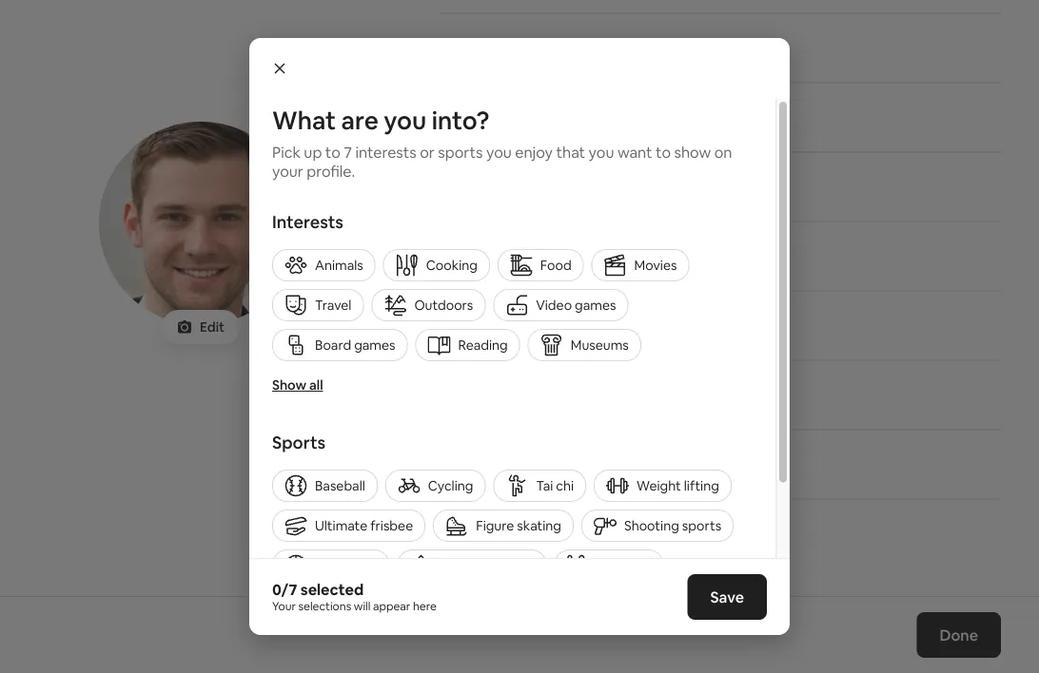 Task type: vqa. For each thing, say whether or not it's contained in the screenshot.
trim
yes



Task type: describe. For each thing, give the bounding box(es) containing it.
figure skating
[[476, 518, 561, 535]]

my most useless skill button
[[440, 222, 1001, 292]]

you up interests
[[384, 105, 427, 137]]

and
[[606, 591, 633, 610]]

skating
[[517, 518, 561, 535]]

what are you into? pick up to 7 interests or sports you enjoy that you want to show on your profile.
[[272, 105, 732, 181]]

2 horizontal spatial to
[[656, 142, 671, 162]]

1 the from the left
[[545, 591, 569, 610]]

figure skating button
[[433, 510, 574, 542]]

my for my biography title would be
[[474, 316, 495, 335]]

baseball button
[[272, 470, 378, 502]]

i'm
[[474, 108, 494, 127]]

i'm obsessed with button
[[440, 83, 1001, 153]]

shooting sports
[[624, 518, 722, 535]]

into?
[[432, 105, 490, 137]]

tai chi button
[[493, 470, 586, 502]]

edit intro button
[[440, 628, 917, 650]]

here
[[413, 600, 437, 614]]

save button
[[688, 575, 767, 620]]

travel button
[[272, 289, 364, 322]]

edit for edit
[[200, 319, 225, 336]]

frisbee
[[370, 518, 413, 535]]

food button
[[498, 249, 584, 282]]

games for board games
[[354, 337, 395, 354]]

show all
[[272, 377, 323, 394]]

board
[[315, 337, 351, 354]]

what are you into? dialog
[[249, 38, 790, 636]]

what
[[272, 105, 336, 137]]

sports
[[272, 432, 326, 454]]

reading
[[458, 337, 508, 354]]

my for my most useless skill
[[474, 246, 495, 266]]

pets
[[474, 455, 504, 474]]

biography
[[498, 316, 569, 335]]

weight lifting button
[[594, 470, 732, 502]]

baseball
[[315, 478, 365, 495]]

done
[[940, 626, 978, 645]]

that
[[556, 142, 585, 162]]

basketball button
[[272, 550, 390, 582]]

museums
[[571, 337, 629, 354]]

edit for edit intro
[[440, 629, 468, 649]]

selections
[[298, 600, 351, 614]]

i like to garden the yard and trim the trees.
[[440, 591, 735, 610]]

outdoors button
[[372, 289, 486, 322]]

show
[[272, 377, 306, 394]]

interests
[[355, 142, 416, 162]]

0 horizontal spatial to
[[325, 142, 341, 162]]

1 horizontal spatial to
[[473, 591, 488, 610]]

games for video games
[[575, 297, 616, 314]]

my most useless skill
[[474, 246, 616, 266]]

outdoors
[[414, 297, 473, 314]]

animals button
[[272, 249, 376, 282]]

lifting
[[684, 478, 719, 495]]

you left enjoy
[[486, 142, 512, 162]]

reading button
[[415, 329, 520, 362]]

interests
[[272, 211, 344, 234]]

trim
[[636, 591, 665, 610]]

yard
[[572, 591, 603, 610]]

7
[[344, 142, 352, 162]]

museums button
[[528, 329, 641, 362]]

appear
[[373, 600, 410, 614]]

travel
[[315, 297, 352, 314]]

handball button
[[554, 550, 664, 582]]

on
[[714, 142, 732, 162]]

pets button
[[440, 431, 1001, 500]]

chi
[[556, 478, 574, 495]]

edit intro
[[440, 629, 505, 649]]

i'm obsessed with
[[474, 108, 598, 127]]



Task type: locate. For each thing, give the bounding box(es) containing it.
sports down lifting
[[682, 518, 722, 535]]

shooting
[[624, 518, 679, 535]]

intro
[[471, 629, 505, 649]]

cooking button
[[383, 249, 490, 282]]

the right trim
[[668, 591, 692, 610]]

show all button
[[265, 369, 331, 402]]

animals
[[315, 257, 363, 274]]

my inside "button"
[[474, 316, 495, 335]]

sports inside 'button'
[[682, 518, 722, 535]]

done button
[[917, 613, 1001, 659]]

games
[[575, 297, 616, 314], [354, 337, 395, 354]]

movies button
[[592, 249, 689, 282]]

0 vertical spatial my
[[474, 246, 495, 266]]

my inside button
[[474, 246, 495, 266]]

weight lifting
[[637, 478, 719, 495]]

shooting sports button
[[581, 510, 734, 542]]

movies
[[634, 257, 677, 274]]

sumo wrestling
[[440, 558, 534, 575]]

cycling
[[428, 478, 473, 495]]

edit inside "button"
[[200, 319, 225, 336]]

0 horizontal spatial sports
[[438, 142, 483, 162]]

0 horizontal spatial the
[[545, 591, 569, 610]]

tai chi
[[536, 478, 574, 495]]

garden
[[492, 591, 542, 610]]

edit button
[[162, 310, 240, 344]]

sumo
[[440, 558, 475, 575]]

1 vertical spatial games
[[354, 337, 395, 354]]

obsessed
[[498, 108, 564, 127]]

title
[[572, 316, 600, 335]]

like
[[447, 591, 470, 610]]

edit
[[200, 319, 225, 336], [440, 629, 468, 649]]

weight
[[637, 478, 681, 495]]

about
[[440, 536, 515, 568]]

1 vertical spatial edit
[[440, 629, 468, 649]]

save
[[710, 588, 744, 607]]

most
[[498, 246, 534, 266]]

i
[[440, 591, 443, 610]]

0/7 selected your selections will appear here
[[272, 580, 437, 614]]

sports
[[438, 142, 483, 162], [682, 518, 722, 535]]

be
[[649, 316, 668, 335]]

will
[[354, 600, 370, 614]]

0 vertical spatial games
[[575, 297, 616, 314]]

sports inside what are you into? pick up to 7 interests or sports you enjoy that you want to show on your profile.
[[438, 142, 483, 162]]

0/7
[[272, 580, 297, 600]]

you down the skating
[[520, 536, 564, 568]]

to right like
[[473, 591, 488, 610]]

sumo wrestling button
[[397, 550, 547, 582]]

0 horizontal spatial edit
[[200, 319, 225, 336]]

1 horizontal spatial sports
[[682, 518, 722, 535]]

sports down into?
[[438, 142, 483, 162]]

would
[[603, 316, 646, 335]]

my left the most
[[474, 246, 495, 266]]

handball
[[597, 558, 651, 575]]

cycling button
[[385, 470, 486, 502]]

trees.
[[695, 591, 735, 610]]

the left yard
[[545, 591, 569, 610]]

all
[[309, 377, 323, 394]]

video games
[[536, 297, 616, 314]]

video
[[536, 297, 572, 314]]

my
[[474, 246, 495, 266], [474, 316, 495, 335]]

0 vertical spatial edit
[[200, 319, 225, 336]]

2 the from the left
[[668, 591, 692, 610]]

1 my from the top
[[474, 246, 495, 266]]

to right 'want'
[[656, 142, 671, 162]]

want
[[618, 142, 652, 162]]

0 horizontal spatial games
[[354, 337, 395, 354]]

pick
[[272, 142, 301, 162]]

selected
[[300, 580, 364, 600]]

cooking
[[426, 257, 478, 274]]

food
[[540, 257, 572, 274]]

with
[[568, 108, 598, 127]]

edit inside button
[[440, 629, 468, 649]]

1 vertical spatial sports
[[682, 518, 722, 535]]

show
[[674, 142, 711, 162]]

useless
[[537, 246, 588, 266]]

or
[[420, 142, 435, 162]]

2 my from the top
[[474, 316, 495, 335]]

basketball
[[315, 558, 377, 575]]

my up the reading
[[474, 316, 495, 335]]

0 vertical spatial sports
[[438, 142, 483, 162]]

games right "board"
[[354, 337, 395, 354]]

are
[[341, 105, 379, 137]]

you right that
[[589, 142, 614, 162]]

the
[[545, 591, 569, 610], [668, 591, 692, 610]]

you
[[384, 105, 427, 137], [486, 142, 512, 162], [589, 142, 614, 162], [520, 536, 564, 568]]

figure
[[476, 518, 514, 535]]

to left 7
[[325, 142, 341, 162]]

profile.
[[307, 161, 355, 181]]

board games button
[[272, 329, 408, 362]]

wrestling
[[478, 558, 534, 575]]

up
[[304, 142, 322, 162]]

1 horizontal spatial the
[[668, 591, 692, 610]]

video games button
[[493, 289, 628, 322]]

board games
[[315, 337, 395, 354]]

enjoy
[[515, 142, 553, 162]]

skill
[[591, 246, 616, 266]]

ultimate frisbee
[[315, 518, 413, 535]]

my biography title would be
[[474, 316, 668, 335]]

games up title
[[575, 297, 616, 314]]

tai
[[536, 478, 553, 495]]

to
[[325, 142, 341, 162], [656, 142, 671, 162], [473, 591, 488, 610]]

1 horizontal spatial edit
[[440, 629, 468, 649]]

1 horizontal spatial games
[[575, 297, 616, 314]]

your
[[272, 161, 303, 181]]

ultimate frisbee button
[[272, 510, 426, 542]]

my biography title would be button
[[440, 292, 1001, 361]]

1 vertical spatial my
[[474, 316, 495, 335]]



